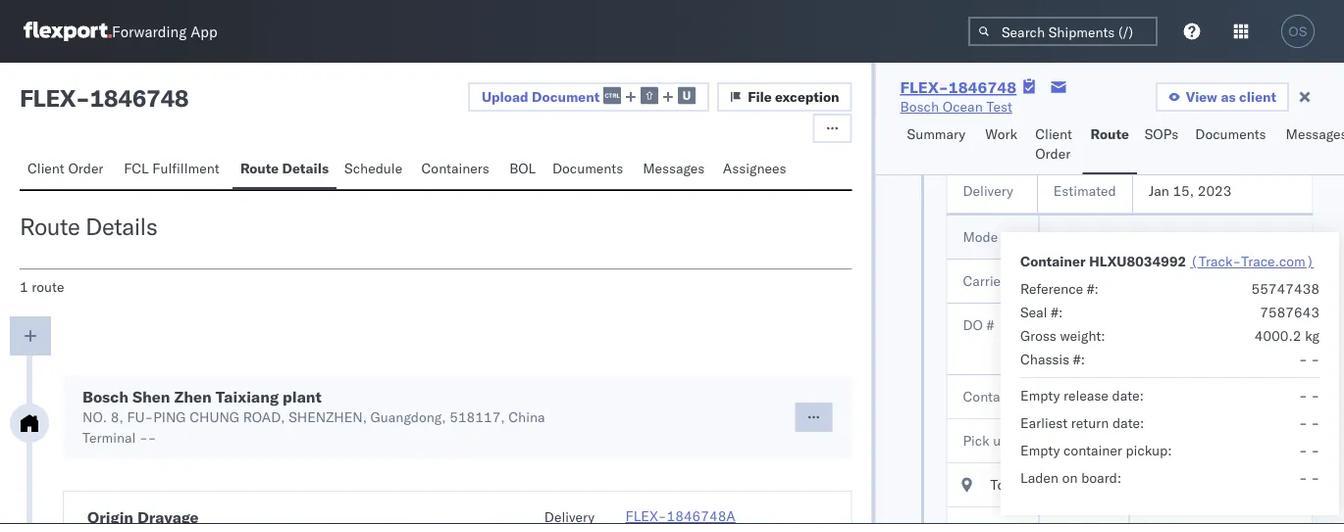 Task type: locate. For each thing, give the bounding box(es) containing it.
fu-
[[127, 409, 153, 426]]

view as client
[[1186, 88, 1277, 105]]

chassis
[[1020, 351, 1070, 368]]

route inside route button
[[1091, 126, 1129, 143]]

#
[[986, 317, 994, 334]]

route left "sops"
[[1091, 126, 1129, 143]]

order
[[1035, 145, 1071, 162], [68, 160, 103, 177]]

1 vertical spatial bosch
[[82, 388, 129, 407]]

- - for laden on board:
[[1299, 470, 1320, 487]]

Search Shipments (/) text field
[[968, 17, 1158, 46]]

1 vertical spatial container
[[962, 389, 1024, 406]]

documents
[[1195, 126, 1266, 143], [552, 160, 623, 177]]

app
[[191, 22, 217, 41]]

1 horizontal spatial documents button
[[1187, 117, 1278, 175]]

0 vertical spatial container
[[1020, 253, 1086, 270]]

hlxu8034992
[[1089, 253, 1186, 270], [1120, 389, 1216, 406]]

0 vertical spatial empty
[[1020, 388, 1060, 405]]

12,
[[1169, 433, 1191, 450]]

1 vertical spatial date:
[[1113, 415, 1144, 432]]

hlxu8034992 down the 3
[[1089, 253, 1186, 270]]

sops button
[[1137, 117, 1187, 175]]

client down flex
[[27, 160, 65, 177]]

fulfillment
[[152, 160, 219, 177]]

0 vertical spatial route details
[[240, 160, 329, 177]]

1 vertical spatial client
[[27, 160, 65, 177]]

bosch up no.
[[82, 388, 129, 407]]

client order left fcl
[[27, 160, 103, 177]]

1846748 down forwarding
[[90, 83, 189, 113]]

1 empty from the top
[[1020, 388, 1060, 405]]

-
[[76, 83, 90, 113], [1055, 273, 1063, 290], [1063, 273, 1072, 290], [1299, 351, 1308, 368], [1311, 351, 1320, 368], [1299, 388, 1308, 405], [1311, 388, 1320, 405], [1299, 415, 1308, 432], [1311, 415, 1320, 432], [139, 430, 148, 447], [148, 430, 156, 447], [1299, 443, 1308, 460], [1311, 443, 1320, 460], [1299, 470, 1308, 487], [1311, 470, 1320, 487]]

jan left 12,
[[1145, 433, 1166, 450]]

date: for empty release date:
[[1112, 388, 1144, 405]]

2 date: from the top
[[1113, 415, 1144, 432]]

jan
[[1148, 183, 1169, 200], [1145, 433, 1166, 450]]

hlxu8034992 button
[[1120, 389, 1216, 406]]

:
[[1112, 389, 1116, 406]]

0 vertical spatial messages
[[1286, 126, 1344, 143]]

jan 12, 2023
[[1145, 433, 1228, 450]]

container for container
[[962, 389, 1024, 406]]

#: for seal #:
[[1051, 304, 1063, 321]]

0 horizontal spatial messages
[[643, 160, 705, 177]]

1 vertical spatial 2023
[[1194, 433, 1228, 450]]

client order button left fcl
[[20, 151, 116, 189]]

1 vertical spatial route
[[240, 160, 279, 177]]

bosch shen zhen taixiang plant no. 8, fu-ping chung road, shenzhen, guangdong, 518117, china terminal --
[[82, 388, 545, 447]]

0 vertical spatial client
[[1035, 126, 1072, 143]]

1 horizontal spatial route
[[240, 160, 279, 177]]

containers button
[[414, 151, 502, 189]]

2023
[[1197, 183, 1231, 200], [1194, 433, 1228, 450]]

1 vertical spatial messages
[[643, 160, 705, 177]]

documents right bol button
[[552, 160, 623, 177]]

route details
[[240, 160, 329, 177], [20, 212, 157, 241]]

file exception button
[[717, 82, 852, 112], [717, 82, 852, 112]]

0 vertical spatial china
[[509, 409, 545, 426]]

not
[[1083, 344, 1106, 362]]

china right 518117,
[[509, 409, 545, 426]]

trace.com)
[[1241, 253, 1314, 270]]

1 vertical spatial details
[[85, 212, 157, 241]]

client order
[[1035, 126, 1072, 162], [27, 160, 103, 177]]

os button
[[1276, 9, 1321, 54]]

route details left "schedule"
[[240, 160, 329, 177]]

1 horizontal spatial bosch
[[900, 98, 939, 115]]

client order right work button
[[1035, 126, 1072, 162]]

0 vertical spatial 2023
[[1197, 183, 1231, 200]]

#: right the seal
[[1051, 304, 1063, 321]]

1 horizontal spatial order
[[1035, 145, 1071, 162]]

1 horizontal spatial china
[[1084, 477, 1123, 494]]

1 vertical spatial flex-
[[1055, 317, 1096, 334]]

order left fcl
[[68, 160, 103, 177]]

2 vertical spatial #:
[[1073, 351, 1085, 368]]

drayage
[[1055, 229, 1105, 246]]

2 - - from the top
[[1299, 388, 1320, 405]]

0 vertical spatial route
[[1091, 126, 1129, 143]]

#: for chassis #:
[[1073, 351, 1085, 368]]

0 horizontal spatial details
[[85, 212, 157, 241]]

1 route
[[20, 279, 64, 296]]

upload
[[482, 88, 528, 105]]

details down fcl
[[85, 212, 157, 241]]

1 horizontal spatial route details
[[240, 160, 329, 177]]

1 vertical spatial #:
[[1051, 304, 1063, 321]]

0 vertical spatial flex-
[[900, 78, 949, 97]]

1 horizontal spatial client order button
[[1028, 117, 1083, 175]]

3 - - from the top
[[1299, 415, 1320, 432]]

flex-1846748 link
[[900, 78, 1017, 97]]

2023 right 15,
[[1197, 183, 1231, 200]]

1 horizontal spatial 1846748
[[949, 78, 1017, 97]]

1 vertical spatial route details
[[20, 212, 157, 241]]

0 horizontal spatial route details
[[20, 212, 157, 241]]

2023 right 12,
[[1194, 433, 1228, 450]]

2 empty from the top
[[1020, 443, 1060, 460]]

date: down 40 ft dry : hlxu8034992
[[1113, 415, 1144, 432]]

0 vertical spatial jan
[[1148, 183, 1169, 200]]

route up route
[[20, 212, 80, 241]]

1 horizontal spatial details
[[282, 160, 329, 177]]

flex- up bosch ocean test on the top of page
[[900, 78, 949, 97]]

empty release date:
[[1020, 388, 1144, 405]]

summary
[[907, 126, 966, 143]]

bol button
[[502, 151, 544, 189]]

flex- up •
[[1055, 317, 1096, 334]]

container
[[1020, 253, 1086, 270], [962, 389, 1024, 406]]

0 horizontal spatial #:
[[1051, 304, 1063, 321]]

reference #:
[[1020, 281, 1099, 298]]

bosch ocean test link
[[900, 97, 1012, 117]]

2 horizontal spatial #:
[[1087, 281, 1099, 298]]

0 horizontal spatial flex-
[[900, 78, 949, 97]]

forwarding app
[[112, 22, 217, 41]]

2 vertical spatial route
[[20, 212, 80, 241]]

china right on at the right bottom
[[1084, 477, 1123, 494]]

0 vertical spatial #:
[[1087, 281, 1099, 298]]

bosch ocean test
[[900, 98, 1012, 115]]

container up --
[[1020, 253, 1086, 270]]

route
[[1091, 126, 1129, 143], [240, 160, 279, 177], [20, 212, 80, 241]]

test
[[986, 98, 1012, 115]]

laden
[[1020, 470, 1059, 487]]

client order button up "estimated"
[[1028, 117, 1083, 175]]

1 vertical spatial jan
[[1145, 433, 1166, 450]]

0 vertical spatial hlxu8034992
[[1089, 253, 1186, 270]]

0 horizontal spatial bosch
[[82, 388, 129, 407]]

earliest
[[1020, 415, 1068, 432]]

empty up earliest
[[1020, 388, 1060, 405]]

client right work
[[1035, 126, 1072, 143]]

hlxu8034992 down 'carrier'
[[1120, 389, 1216, 406]]

route inside route details button
[[240, 160, 279, 177]]

0 vertical spatial date:
[[1112, 388, 1144, 405]]

jan left 15,
[[1148, 183, 1169, 200]]

details left "schedule"
[[282, 160, 329, 177]]

chung
[[190, 409, 239, 426]]

1 horizontal spatial flex-
[[1055, 317, 1096, 334]]

upload document button
[[468, 82, 710, 112]]

0 horizontal spatial china
[[509, 409, 545, 426]]

bosch up summary
[[900, 98, 939, 115]]

empty up 'laden'
[[1020, 443, 1060, 460]]

bol
[[509, 160, 536, 177]]

flex- for 1846748a
[[1055, 317, 1096, 334]]

flex- for 1846748
[[900, 78, 949, 97]]

documents button down view as client at the top of page
[[1187, 117, 1278, 175]]

pick
[[962, 433, 989, 450]]

route details up route
[[20, 212, 157, 241]]

5 - - from the top
[[1299, 470, 1320, 487]]

0 horizontal spatial client
[[27, 160, 65, 177]]

1 horizontal spatial documents
[[1195, 126, 1266, 143]]

1 horizontal spatial #:
[[1073, 351, 1085, 368]]

route details inside button
[[240, 160, 329, 177]]

4 - - from the top
[[1299, 443, 1320, 460]]

as
[[1221, 88, 1236, 105]]

details
[[282, 160, 329, 177], [85, 212, 157, 241]]

zhen
[[174, 388, 212, 407]]

documents down view as client at the top of page
[[1195, 126, 1266, 143]]

jan 15, 2023
[[1148, 183, 1231, 200]]

40
[[1056, 389, 1073, 406]]

- - for empty container pickup:
[[1299, 443, 1320, 460]]

client
[[1035, 126, 1072, 143], [27, 160, 65, 177]]

earliest return date:
[[1020, 415, 1144, 432]]

pickup:
[[1126, 443, 1172, 460]]

7587643
[[1260, 304, 1320, 321]]

to: shenzhen, china
[[990, 477, 1123, 494]]

1846748 up test
[[949, 78, 1017, 97]]

2 horizontal spatial route
[[1091, 126, 1129, 143]]

carrier
[[1156, 344, 1196, 362]]

1 date: from the top
[[1112, 388, 1144, 405]]

actual
[[1055, 433, 1095, 450]]

board:
[[1081, 470, 1122, 487]]

0 horizontal spatial documents
[[552, 160, 623, 177]]

container up pick up
[[962, 389, 1024, 406]]

0 horizontal spatial route
[[20, 212, 80, 241]]

bosch inside bosch shen zhen taixiang plant no. 8, fu-ping chung road, shenzhen, guangdong, 518117, china terminal --
[[82, 388, 129, 407]]

0 vertical spatial details
[[282, 160, 329, 177]]

order up "estimated"
[[1035, 145, 1071, 162]]

date:
[[1112, 388, 1144, 405], [1113, 415, 1144, 432]]

1 horizontal spatial client
[[1035, 126, 1072, 143]]

date: right dry
[[1112, 388, 1144, 405]]

documents button right bol
[[544, 151, 635, 189]]

route right fulfillment
[[240, 160, 279, 177]]

--
[[1055, 273, 1072, 290]]

1846748
[[949, 78, 1017, 97], [90, 83, 189, 113]]

messages button
[[1278, 117, 1344, 175], [635, 151, 715, 189]]

os
[[1289, 24, 1308, 39]]

#: right •
[[1073, 351, 1085, 368]]

15,
[[1172, 183, 1194, 200]]

to
[[1140, 344, 1152, 362]]

1 horizontal spatial messages button
[[1278, 117, 1344, 175]]

0 vertical spatial bosch
[[900, 98, 939, 115]]

1 - - from the top
[[1299, 351, 1320, 368]]

1 horizontal spatial messages
[[1286, 126, 1344, 143]]

1 vertical spatial empty
[[1020, 443, 1060, 460]]

jan for jan 15, 2023
[[1148, 183, 1169, 200]]

#: right --
[[1087, 281, 1099, 298]]

assignees button
[[715, 151, 798, 189]]

1 vertical spatial documents
[[552, 160, 623, 177]]

0 horizontal spatial client order
[[27, 160, 103, 177]]



Task type: describe. For each thing, give the bounding box(es) containing it.
view as client button
[[1156, 82, 1289, 112]]

china inside bosch shen zhen taixiang plant no. 8, fu-ping chung road, shenzhen, guangdong, 518117, china terminal --
[[509, 409, 545, 426]]

flex-1846748a button
[[1055, 317, 1165, 334]]

1846748a
[[1096, 317, 1165, 334]]

work
[[985, 126, 1018, 143]]

container for container hlxu8034992 (track-trace.com)
[[1020, 253, 1086, 270]]

document
[[532, 88, 600, 105]]

weight:
[[1060, 328, 1105, 345]]

on
[[1062, 470, 1078, 487]]

return
[[1071, 415, 1109, 432]]

0 vertical spatial documents
[[1195, 126, 1266, 143]]

plant
[[283, 388, 322, 407]]

dry
[[1090, 389, 1112, 406]]

do #
[[962, 317, 994, 334]]

taixiang
[[216, 388, 279, 407]]

route
[[32, 279, 64, 296]]

flex-1846748
[[900, 78, 1017, 97]]

1 vertical spatial hlxu8034992
[[1120, 389, 1216, 406]]

40 ft dry : hlxu8034992
[[1056, 389, 1216, 406]]

pick up
[[962, 433, 1009, 450]]

chassis #:
[[1020, 351, 1085, 368]]

1 horizontal spatial client order
[[1035, 126, 1072, 162]]

route details button
[[232, 151, 337, 189]]

exception
[[775, 88, 839, 105]]

flex - 1846748
[[20, 83, 189, 113]]

(track-
[[1190, 253, 1241, 270]]

upload document
[[482, 88, 600, 105]]

shenzhen,
[[289, 409, 367, 426]]

seal #:
[[1020, 304, 1063, 321]]

empty for empty container pickup:
[[1020, 443, 1060, 460]]

containers
[[421, 160, 489, 177]]

no.
[[82, 409, 107, 426]]

fcl fulfillment
[[124, 160, 219, 177]]

0 horizontal spatial client order button
[[20, 151, 116, 189]]

sops
[[1145, 126, 1179, 143]]

2023 for jan 15, 2023
[[1197, 183, 1231, 200]]

0 horizontal spatial 1846748
[[90, 83, 189, 113]]

flexport. image
[[24, 22, 112, 41]]

release
[[1064, 388, 1109, 405]]

guangdong,
[[371, 409, 446, 426]]

assignees
[[723, 160, 786, 177]]

do
[[962, 317, 982, 334]]

sent
[[1109, 344, 1136, 362]]

flex
[[20, 83, 76, 113]]

delivery
[[962, 183, 1013, 200]]

4000.2 kg
[[1255, 328, 1320, 345]]

up
[[993, 433, 1009, 450]]

client
[[1239, 88, 1277, 105]]

0 horizontal spatial order
[[68, 160, 103, 177]]

3
[[1109, 229, 1117, 246]]

work button
[[978, 117, 1028, 175]]

reference
[[1020, 281, 1083, 298]]

gross
[[1020, 328, 1057, 345]]

0 horizontal spatial messages button
[[635, 151, 715, 189]]

empty container pickup:
[[1020, 443, 1172, 460]]

gross weight:
[[1020, 328, 1105, 345]]

date: for earliest return date:
[[1113, 415, 1144, 432]]

1 vertical spatial china
[[1084, 477, 1123, 494]]

8,
[[111, 409, 123, 426]]

#: for reference #:
[[1087, 281, 1099, 298]]

schedule
[[344, 160, 402, 177]]

4000.2
[[1255, 328, 1302, 345]]

seal
[[1020, 304, 1047, 321]]

drayage 3
[[1055, 229, 1117, 246]]

to:
[[990, 477, 1009, 494]]

518117,
[[450, 409, 505, 426]]

empty for empty release date:
[[1020, 388, 1060, 405]]

1
[[20, 279, 28, 296]]

road,
[[243, 409, 285, 426]]

ft
[[1077, 389, 1087, 406]]

mode
[[962, 229, 998, 246]]

schedule button
[[337, 151, 414, 189]]

terminal
[[82, 430, 136, 447]]

bosch for shen
[[82, 388, 129, 407]]

- - for empty release date:
[[1299, 388, 1320, 405]]

shenzhen,
[[1012, 477, 1081, 494]]

file
[[748, 88, 772, 105]]

order inside client order
[[1035, 145, 1071, 162]]

shen
[[132, 388, 170, 407]]

- - for earliest return date:
[[1299, 415, 1320, 432]]

details inside route details button
[[282, 160, 329, 177]]

- - for chassis #:
[[1299, 351, 1320, 368]]

forwarding
[[112, 22, 187, 41]]

ping
[[153, 409, 186, 426]]

container
[[1064, 443, 1122, 460]]

not sent to carrier
[[1083, 344, 1196, 362]]

container hlxu8034992 (track-trace.com)
[[1020, 253, 1314, 270]]

jan for jan 12, 2023
[[1145, 433, 1166, 450]]

2023 for jan 12, 2023
[[1194, 433, 1228, 450]]

laden on board:
[[1020, 470, 1122, 487]]

file exception
[[748, 88, 839, 105]]

0 horizontal spatial documents button
[[544, 151, 635, 189]]

summary button
[[899, 117, 978, 175]]

estimated
[[1053, 183, 1116, 200]]

view
[[1186, 88, 1218, 105]]

•
[[1055, 344, 1059, 362]]

bosch for ocean
[[900, 98, 939, 115]]

forwarding app link
[[24, 22, 217, 41]]



Task type: vqa. For each thing, say whether or not it's contained in the screenshot.


